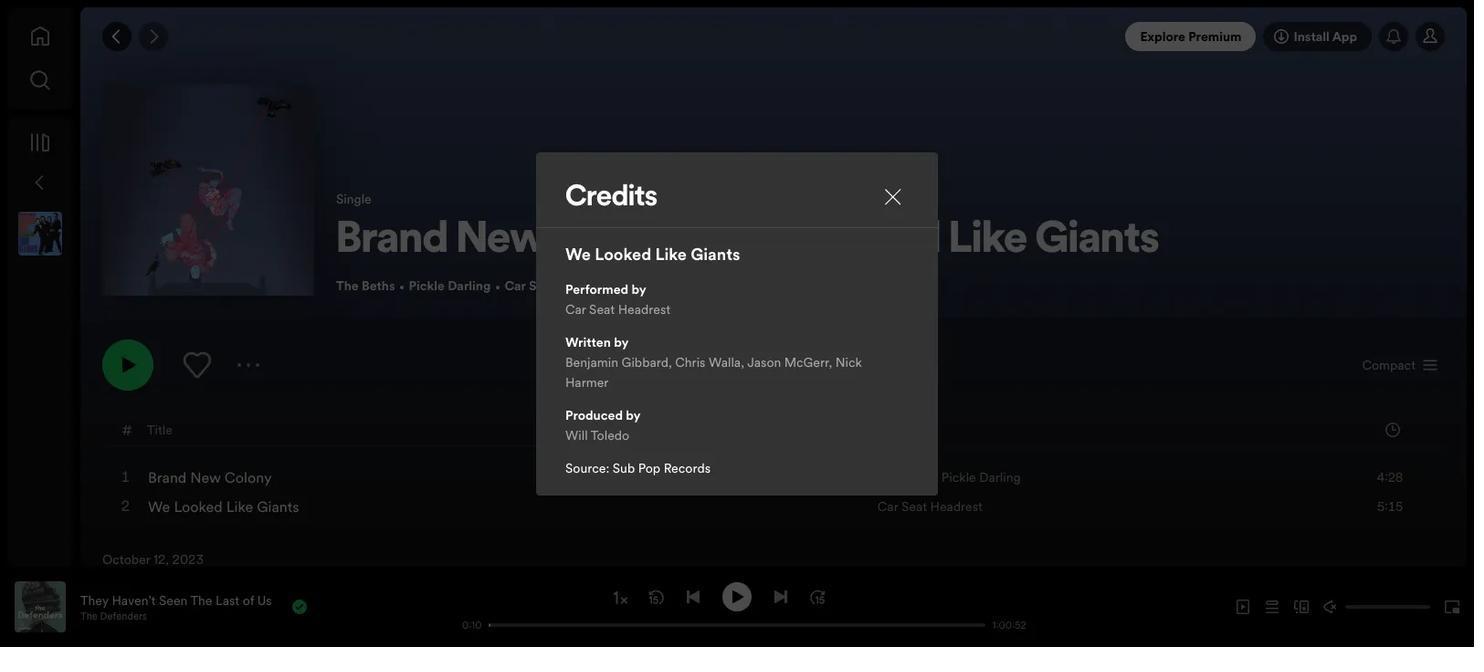 Task type: locate. For each thing, give the bounding box(es) containing it.
close button
[[878, 181, 909, 216]]

car seat headrest up written
[[505, 277, 613, 295]]

the left the beths
[[336, 277, 359, 295]]

0 horizontal spatial pickle
[[409, 277, 445, 295]]

1 vertical spatial car
[[566, 300, 586, 318]]

the left last
[[191, 592, 212, 610]]

new up pickle darling
[[456, 220, 545, 263]]

written by benjamin gibbard chris walla jason mcgerr
[[566, 333, 829, 371]]

car seat headrest inside the brand new colony / we looked like giants grid
[[878, 498, 983, 516]]

1 horizontal spatial giants
[[691, 243, 740, 265]]

giants inside the credits 'dialog'
[[691, 243, 740, 265]]

brand inside the brand new colony / we looked like giants grid
[[148, 468, 187, 488]]

1 horizontal spatial new
[[456, 220, 545, 263]]

0 horizontal spatial car seat headrest link
[[505, 277, 613, 295]]

looked down close button
[[799, 220, 941, 263]]

1 vertical spatial pickle
[[942, 469, 976, 487]]

1 horizontal spatial the
[[191, 592, 212, 610]]

new inside grid
[[190, 468, 221, 488]]

we looked like giants down brand new colony link
[[148, 497, 299, 517]]

1 horizontal spatial like
[[656, 243, 687, 265]]

1 vertical spatial headrest
[[618, 300, 671, 318]]

pickle right the beths
[[409, 277, 445, 295]]

like
[[949, 220, 1028, 263], [656, 243, 687, 265], [226, 497, 253, 517]]

seen
[[159, 592, 188, 610]]

0 horizontal spatial like
[[226, 497, 253, 517]]

new
[[456, 220, 545, 263], [190, 468, 221, 488]]

1 horizontal spatial we
[[566, 243, 591, 265]]

looked down brand new colony
[[174, 497, 223, 517]]

brand new colony / we looked like giants image
[[102, 84, 314, 296]]

we looked like giants inside the credits 'dialog'
[[566, 243, 740, 265]]

brand down 'title'
[[148, 468, 187, 488]]

by inside produced by will toledo
[[626, 406, 641, 424]]

1:00:52
[[993, 619, 1027, 633]]

1 vertical spatial by
[[614, 333, 629, 351]]

2 vertical spatial seat
[[902, 498, 927, 516]]

toledo
[[591, 426, 630, 444]]

new up we looked like giants link
[[190, 468, 221, 488]]

0 horizontal spatial 2023
[[172, 551, 204, 569]]

1 horizontal spatial 2023
[[626, 277, 657, 295]]

0 vertical spatial 2023
[[626, 277, 657, 295]]

0 vertical spatial brand
[[336, 220, 448, 263]]

1 horizontal spatial pickle darling link
[[942, 469, 1021, 487]]

2 horizontal spatial seat
[[902, 498, 927, 516]]

/
[[697, 220, 718, 263]]

the
[[336, 277, 359, 295], [191, 592, 212, 610], [80, 610, 98, 624]]

colony up we looked like giants link
[[225, 468, 272, 488]]

0 vertical spatial pickle
[[409, 277, 445, 295]]

source
[[566, 459, 606, 477]]

now playing: they haven't seen the last of us by the defenders footer
[[15, 582, 445, 633]]

12,
[[154, 551, 169, 569]]

1 vertical spatial car seat headrest link
[[878, 498, 983, 516]]

1 horizontal spatial car seat headrest
[[878, 498, 983, 516]]

produced
[[566, 406, 623, 424]]

0 vertical spatial car
[[505, 277, 526, 295]]

colony inside the brand new colony / we looked like giants grid
[[225, 468, 272, 488]]

what's new image
[[1387, 29, 1402, 44]]

0 vertical spatial by
[[632, 280, 647, 298]]

1 horizontal spatial brand
[[336, 220, 448, 263]]

we right /
[[725, 220, 791, 263]]

pickle darling link right ,
[[942, 469, 1021, 487]]

we
[[725, 220, 791, 263], [566, 243, 591, 265], [148, 497, 170, 517]]

seat
[[529, 277, 556, 295], [589, 300, 615, 318], [902, 498, 927, 516]]

home image
[[29, 26, 51, 48]]

2023 right the 12,
[[172, 551, 204, 569]]

explore premium
[[1141, 27, 1242, 46]]

0 vertical spatial colony
[[553, 220, 691, 263]]

,
[[935, 469, 939, 487]]

car
[[505, 277, 526, 295], [566, 300, 586, 318], [878, 498, 899, 516]]

darling right ,
[[980, 469, 1021, 487]]

2023 up the gibbard in the bottom left of the page
[[626, 277, 657, 295]]

the beths link
[[336, 277, 395, 295]]

0:10
[[462, 619, 482, 633]]

0 vertical spatial we looked like giants
[[566, 243, 740, 265]]

by right 'performed'
[[632, 280, 647, 298]]

0 vertical spatial new
[[456, 220, 545, 263]]

2023
[[626, 277, 657, 295], [172, 551, 204, 569]]

pickle right ,
[[942, 469, 976, 487]]

install app
[[1294, 27, 1358, 46]]

0 horizontal spatial brand
[[148, 468, 187, 488]]

darling
[[448, 277, 491, 295], [980, 469, 1021, 487]]

0 horizontal spatial car
[[505, 277, 526, 295]]

car seat headrest link
[[505, 277, 613, 295], [878, 498, 983, 516]]

colony down credits
[[553, 220, 691, 263]]

go forward image
[[146, 29, 161, 44]]

1 vertical spatial colony
[[225, 468, 272, 488]]

looked
[[799, 220, 941, 263], [595, 243, 652, 265], [174, 497, 223, 517]]

2 vertical spatial by
[[626, 406, 641, 424]]

0 vertical spatial car seat headrest
[[505, 277, 613, 295]]

headrest down ,
[[931, 498, 983, 516]]

headrest up written
[[559, 277, 613, 295]]

headrest down 'performed'
[[618, 300, 671, 318]]

credits
[[566, 183, 658, 212]]

the beths
[[336, 277, 395, 295]]

2 horizontal spatial looked
[[799, 220, 941, 263]]

by inside written by benjamin gibbard chris walla jason mcgerr
[[614, 333, 629, 351]]

1 horizontal spatial seat
[[589, 300, 615, 318]]

1 vertical spatial car seat headrest
[[878, 498, 983, 516]]

1 horizontal spatial headrest
[[618, 300, 671, 318]]

credits dialog
[[536, 152, 938, 496]]

car seat headrest
[[505, 277, 613, 295], [878, 498, 983, 516]]

0 horizontal spatial looked
[[174, 497, 223, 517]]

1 vertical spatial seat
[[589, 300, 615, 318]]

we up 'performed'
[[566, 243, 591, 265]]

brand
[[336, 220, 448, 263], [148, 468, 187, 488]]

duration element
[[1386, 423, 1401, 437]]

change speed image
[[611, 589, 630, 608]]

looked up 'performed'
[[595, 243, 652, 265]]

looked inside the brand new colony / we looked like giants grid
[[174, 497, 223, 517]]

we inside the credits 'dialog'
[[566, 243, 591, 265]]

0 horizontal spatial car seat headrest
[[505, 277, 613, 295]]

the left defenders
[[80, 610, 98, 624]]

pickle darling link right the beths
[[409, 277, 491, 295]]

1 vertical spatial brand
[[148, 468, 187, 488]]

we looked like giants
[[566, 243, 740, 265], [148, 497, 299, 517]]

0 horizontal spatial colony
[[225, 468, 272, 488]]

car seat headrest link down ,
[[878, 498, 983, 516]]

giants inside the brand new colony / we looked like giants grid
[[257, 497, 299, 517]]

0 horizontal spatial seat
[[529, 277, 556, 295]]

mcgerr
[[785, 353, 829, 371]]

harmer
[[566, 373, 609, 392]]

performed
[[566, 280, 629, 298]]

giants
[[1036, 220, 1160, 263], [691, 243, 740, 265], [257, 497, 299, 517]]

2 vertical spatial car
[[878, 498, 899, 516]]

1 horizontal spatial colony
[[553, 220, 691, 263]]

0 horizontal spatial we looked like giants
[[148, 497, 299, 517]]

1 horizontal spatial darling
[[980, 469, 1021, 487]]

pickle darling link
[[409, 277, 491, 295], [942, 469, 1021, 487]]

produced by will toledo
[[566, 406, 641, 444]]

by inside performed by car seat headrest
[[632, 280, 647, 298]]

we looked like giants link
[[148, 497, 299, 517]]

we looked like giants up performed by car seat headrest
[[566, 243, 740, 265]]

by for produced
[[626, 406, 641, 424]]

0 horizontal spatial darling
[[448, 277, 491, 295]]

1 vertical spatial we looked like giants
[[148, 497, 299, 517]]

headrest
[[559, 277, 613, 295], [618, 300, 671, 318], [931, 498, 983, 516]]

2 horizontal spatial the
[[336, 277, 359, 295]]

2 horizontal spatial headrest
[[931, 498, 983, 516]]

0 horizontal spatial giants
[[257, 497, 299, 517]]

2 vertical spatial headrest
[[931, 498, 983, 516]]

walla
[[709, 353, 741, 371]]

0 horizontal spatial we
[[148, 497, 170, 517]]

by
[[632, 280, 647, 298], [614, 333, 629, 351], [626, 406, 641, 424]]

1 vertical spatial new
[[190, 468, 221, 488]]

by for performed
[[632, 280, 647, 298]]

darling right the beths
[[448, 277, 491, 295]]

0 horizontal spatial headrest
[[559, 277, 613, 295]]

1 vertical spatial darling
[[980, 469, 1021, 487]]

1 horizontal spatial pickle
[[942, 469, 976, 487]]

by up the gibbard in the bottom left of the page
[[614, 333, 629, 351]]

we up the 12,
[[148, 497, 170, 517]]

previous image
[[686, 590, 701, 604]]

brand up the beths
[[336, 220, 448, 263]]

car seat headrest link up written
[[505, 277, 613, 295]]

seat inside performed by car seat headrest
[[589, 300, 615, 318]]

they
[[80, 592, 109, 610]]

headrest inside performed by car seat headrest
[[618, 300, 671, 318]]

car inside performed by car seat headrest
[[566, 300, 586, 318]]

1 horizontal spatial we looked like giants
[[566, 243, 740, 265]]

1 horizontal spatial car
[[566, 300, 586, 318]]

1 horizontal spatial looked
[[595, 243, 652, 265]]

2 horizontal spatial car
[[878, 498, 899, 516]]

source : sub pop records
[[566, 459, 711, 477]]

0 vertical spatial car seat headrest link
[[505, 277, 613, 295]]

colony
[[553, 220, 691, 263], [225, 468, 272, 488]]

duration image
[[1386, 423, 1401, 437]]

search image
[[29, 69, 51, 91]]

# row
[[103, 414, 1445, 447]]

0 horizontal spatial pickle darling link
[[409, 277, 491, 295]]

0 horizontal spatial new
[[190, 468, 221, 488]]

player controls element
[[445, 582, 1029, 633]]

pop
[[638, 459, 661, 477]]

car seat headrest down ,
[[878, 498, 983, 516]]

0 vertical spatial darling
[[448, 277, 491, 295]]

pickle
[[409, 277, 445, 295], [942, 469, 976, 487]]

2 horizontal spatial giants
[[1036, 220, 1160, 263]]

by up the toledo
[[626, 406, 641, 424]]



Task type: vqa. For each thing, say whether or not it's contained in the screenshot.
Pop
yes



Task type: describe. For each thing, give the bounding box(es) containing it.
colony for brand new colony / we looked like giants
[[553, 220, 691, 263]]

benjamin
[[566, 353, 619, 371]]

chris
[[675, 353, 706, 371]]

records
[[664, 459, 711, 477]]

# column header
[[122, 414, 132, 446]]

haven't
[[112, 592, 156, 610]]

, pickle darling
[[935, 469, 1021, 487]]

car seat headrest for left car seat headrest link
[[505, 277, 613, 295]]

they haven't seen the last of us the defenders
[[80, 592, 272, 624]]

2 horizontal spatial we
[[725, 220, 791, 263]]

brand new colony / we looked like giants
[[336, 220, 1160, 263]]

we inside grid
[[148, 497, 170, 517]]

we looked like giants inside grid
[[148, 497, 299, 517]]

single
[[336, 190, 372, 209]]

:
[[606, 459, 610, 477]]

5:15
[[1378, 498, 1403, 516]]

brand new colony / we looked like giants grid
[[81, 413, 1466, 522]]

1 vertical spatial pickle darling link
[[942, 469, 1021, 487]]

install app link
[[1264, 22, 1372, 51]]

brand for brand new colony / we looked like giants
[[336, 220, 448, 263]]

october
[[102, 551, 150, 569]]

close image
[[885, 189, 902, 205]]

defenders
[[100, 610, 147, 624]]

0 vertical spatial seat
[[529, 277, 556, 295]]

0 vertical spatial headrest
[[559, 277, 613, 295]]

us
[[257, 592, 272, 610]]

2 horizontal spatial like
[[949, 220, 1028, 263]]

skip forward 15 seconds image
[[810, 590, 825, 604]]

colony for brand new colony
[[225, 468, 272, 488]]

4:28
[[1378, 469, 1403, 487]]

sub
[[613, 459, 635, 477]]

performed by car seat headrest
[[566, 280, 671, 318]]

title
[[147, 421, 173, 439]]

explore premium button
[[1126, 22, 1257, 51]]

written
[[566, 333, 611, 351]]

1 horizontal spatial car seat headrest link
[[878, 498, 983, 516]]

next image
[[774, 590, 788, 604]]

pickle darling
[[409, 277, 491, 295]]

new for brand new colony / we looked like giants
[[456, 220, 545, 263]]

like inside grid
[[226, 497, 253, 517]]

jason
[[747, 353, 781, 371]]

like inside the credits 'dialog'
[[656, 243, 687, 265]]

go back image
[[110, 29, 124, 44]]

by for written
[[614, 333, 629, 351]]

brand for brand new colony
[[148, 468, 187, 488]]

pickle inside the brand new colony / we looked like giants grid
[[942, 469, 976, 487]]

1 vertical spatial 2023
[[172, 551, 204, 569]]

looked inside the credits 'dialog'
[[595, 243, 652, 265]]

premium
[[1189, 27, 1242, 46]]

car inside the brand new colony / we looked like giants grid
[[878, 498, 899, 516]]

beths
[[362, 277, 395, 295]]

install
[[1294, 27, 1330, 46]]

play image
[[730, 590, 745, 604]]

of
[[243, 592, 254, 610]]

new for brand new colony
[[190, 468, 221, 488]]

0 vertical spatial pickle darling link
[[409, 277, 491, 295]]

brand new colony
[[148, 468, 272, 488]]

app
[[1333, 27, 1358, 46]]

the defenders link
[[80, 610, 147, 624]]

brand new colony link
[[148, 468, 272, 488]]

nick
[[836, 353, 862, 371]]

main element
[[7, 7, 73, 567]]

explore
[[1141, 27, 1186, 46]]

top bar and user menu element
[[80, 7, 1467, 66]]

seat inside the brand new colony / we looked like giants grid
[[902, 498, 927, 516]]

headrest inside the brand new colony / we looked like giants grid
[[931, 498, 983, 516]]

skip back 15 seconds image
[[650, 590, 664, 604]]

volume off image
[[1324, 600, 1339, 615]]

october 12, 2023
[[102, 551, 204, 569]]

last
[[216, 592, 240, 610]]

nick harmer
[[566, 353, 862, 392]]

gibbard
[[622, 353, 669, 371]]

darling inside the brand new colony / we looked like giants grid
[[980, 469, 1021, 487]]

they haven't seen the last of us link
[[80, 592, 272, 610]]

will
[[566, 426, 588, 444]]

car seat headrest for right car seat headrest link
[[878, 498, 983, 516]]

0 horizontal spatial the
[[80, 610, 98, 624]]

#
[[122, 420, 132, 440]]



